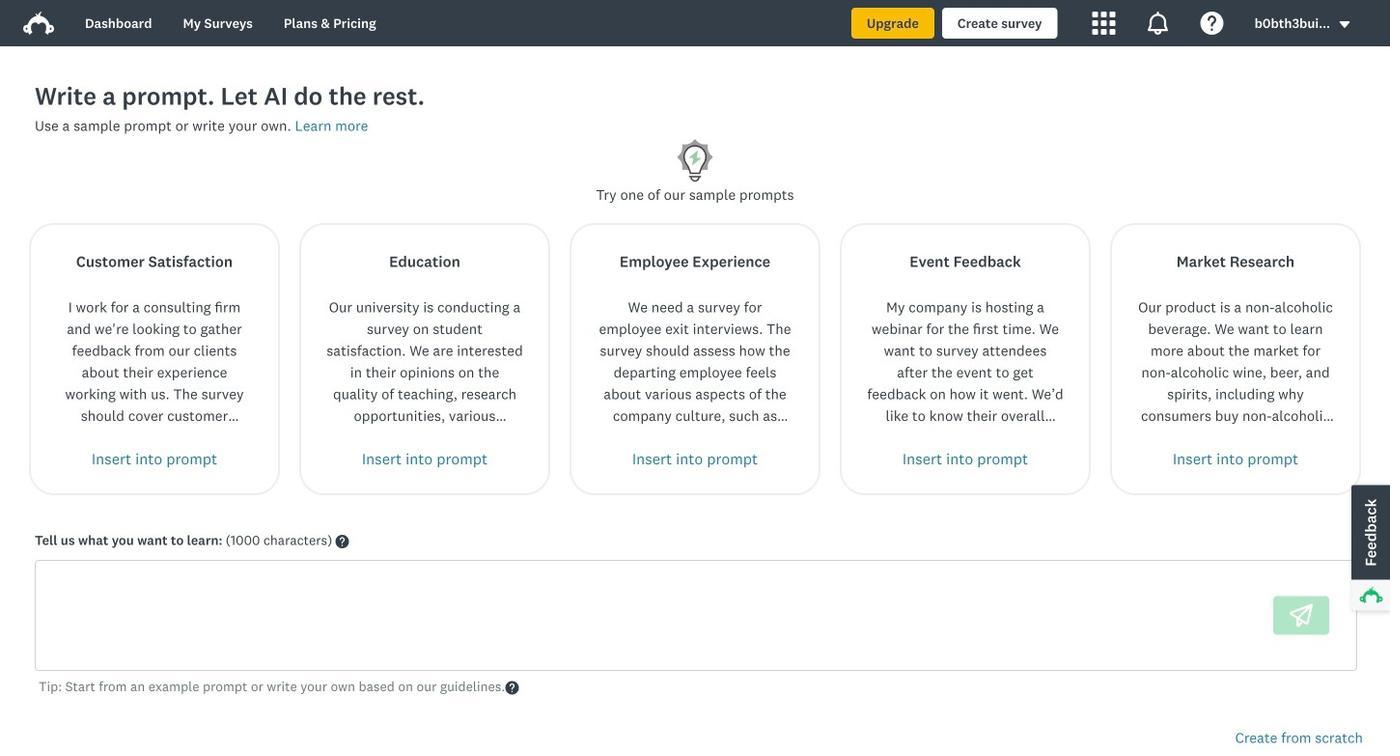 Task type: vqa. For each thing, say whether or not it's contained in the screenshot.
The Calendar Icon
no



Task type: describe. For each thing, give the bounding box(es) containing it.
hover for help content image
[[336, 535, 349, 549]]

light bulb with lightning bolt inside showing a new idea image
[[672, 137, 719, 184]]

notification center icon image
[[1147, 12, 1170, 35]]



Task type: locate. For each thing, give the bounding box(es) containing it.
help icon image
[[1201, 12, 1224, 35]]

hover for help content image
[[505, 681, 519, 695]]

dropdown arrow icon image
[[1339, 18, 1352, 31], [1340, 21, 1350, 28]]

2 brand logo image from the top
[[23, 12, 54, 35]]

brand logo image
[[23, 8, 54, 39], [23, 12, 54, 35]]

products icon image
[[1093, 12, 1116, 35], [1093, 12, 1116, 35]]

1 brand logo image from the top
[[23, 8, 54, 39]]



